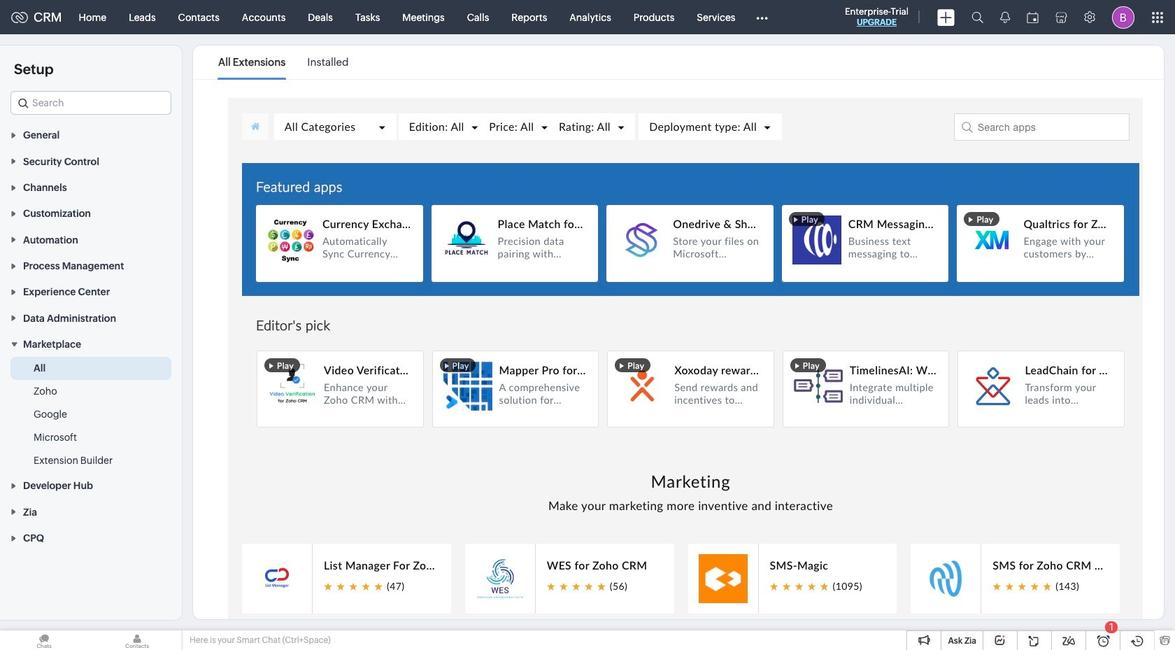 Task type: vqa. For each thing, say whether or not it's contained in the screenshot.
Create Menu icon
yes



Task type: locate. For each thing, give the bounding box(es) containing it.
search image
[[972, 11, 984, 23]]

search element
[[964, 0, 992, 34]]

create menu element
[[929, 0, 964, 34]]

chats image
[[0, 631, 88, 650]]

create menu image
[[938, 9, 955, 26]]

logo image
[[11, 12, 28, 23]]

None field
[[10, 91, 171, 115]]

signals element
[[992, 0, 1019, 34]]

region
[[0, 357, 182, 473]]

signals image
[[1001, 11, 1011, 23]]

Search text field
[[11, 92, 171, 114]]



Task type: describe. For each thing, give the bounding box(es) containing it.
Other Modules field
[[747, 6, 777, 28]]

profile image
[[1113, 6, 1135, 28]]

profile element
[[1104, 0, 1144, 34]]

contacts image
[[93, 631, 181, 650]]

calendar image
[[1027, 12, 1039, 23]]



